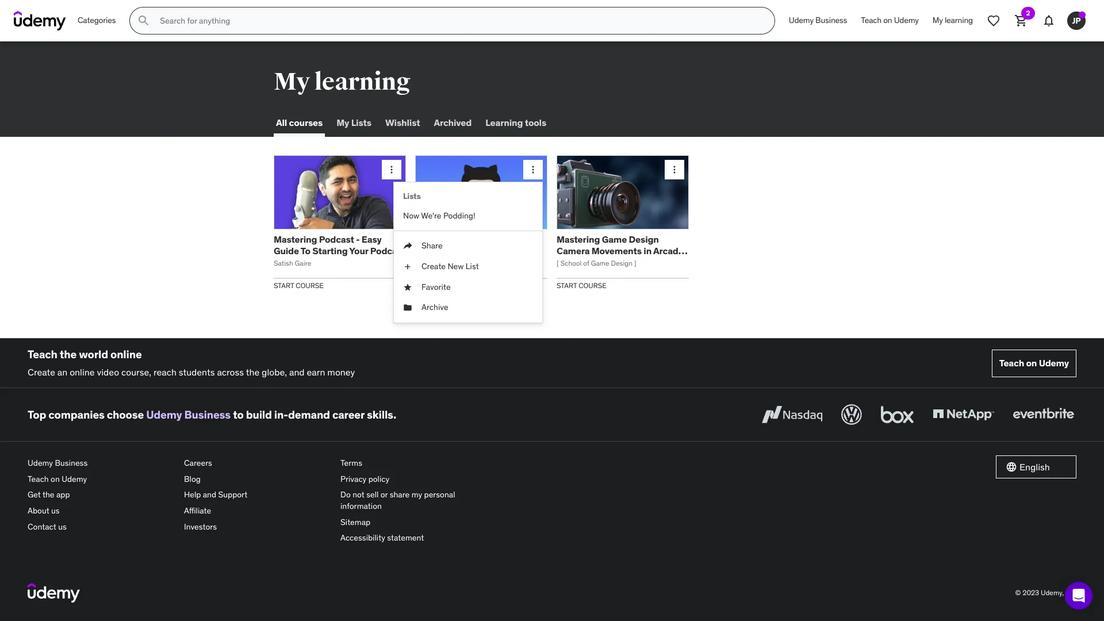 Task type: describe. For each thing, give the bounding box(es) containing it.
1 vertical spatial udemy business link
[[146, 408, 231, 422]]

video
[[97, 366, 119, 378]]

archived
[[434, 117, 472, 129]]

on for the topmost teach on udemy link
[[884, 15, 893, 25]]

of
[[584, 259, 590, 267]]

course for git & github crash course: create a repository from scratch!
[[437, 281, 466, 290]]

share
[[390, 490, 410, 500]]

careers link
[[184, 456, 331, 472]]

mastering for guide
[[274, 234, 317, 245]]

submit search image
[[137, 14, 151, 28]]

you have alerts image
[[1080, 12, 1086, 18]]

courses
[[289, 117, 323, 129]]

git & github crash course: create a repository from scratch! link
[[415, 234, 533, 267]]

create inside button
[[422, 261, 446, 272]]

contact us link
[[28, 519, 175, 535]]

your
[[349, 245, 369, 256]]

my lists
[[337, 117, 372, 129]]

now we're podding!
[[403, 211, 476, 221]]

kalob taulien
[[415, 259, 457, 267]]

0 horizontal spatial podcast
[[319, 234, 354, 245]]

get the app link
[[28, 488, 175, 504]]

0 vertical spatial learning
[[945, 15, 974, 25]]

1 vertical spatial the
[[246, 366, 260, 378]]

0 horizontal spatial online
[[70, 366, 95, 378]]

we're
[[421, 211, 442, 221]]

git
[[415, 234, 428, 245]]

1 horizontal spatial podcast
[[371, 245, 406, 256]]

©
[[1016, 588, 1022, 597]]

on for middle teach on udemy link
[[1027, 357, 1038, 369]]

1 horizontal spatial online
[[110, 348, 142, 361]]

start course for mastering podcast -  easy guide to starting your podcast
[[274, 281, 324, 290]]

create new list
[[422, 261, 479, 272]]

companies
[[48, 408, 105, 422]]

taulien
[[435, 259, 457, 267]]

xsmall image
[[403, 261, 413, 273]]

1 vertical spatial lists
[[403, 191, 421, 201]]

0 horizontal spatial lists
[[351, 117, 372, 129]]

scratch!
[[415, 256, 451, 267]]

or
[[381, 490, 388, 500]]

personal
[[424, 490, 456, 500]]

in-
[[274, 408, 288, 422]]

in
[[644, 245, 652, 256]]

do not sell or share my personal information button
[[341, 488, 488, 515]]

0 horizontal spatial teach on udemy link
[[28, 472, 175, 488]]

careers blog help and support affiliate investors
[[184, 458, 248, 532]]

1 vertical spatial us
[[58, 522, 67, 532]]

my for my lists link
[[337, 117, 349, 129]]

volkswagen image
[[840, 402, 865, 428]]

privacy
[[341, 474, 367, 484]]

udemy business
[[789, 15, 848, 25]]

0 horizontal spatial my learning
[[274, 67, 411, 97]]

terms privacy policy do not sell or share my personal information sitemap accessibility statement
[[341, 458, 456, 543]]

podding!
[[444, 211, 476, 221]]

english button
[[997, 456, 1077, 479]]

xsmall image for archive
[[403, 302, 413, 313]]

camera
[[557, 245, 590, 256]]

terms
[[341, 458, 363, 469]]

all courses
[[276, 117, 323, 129]]

my learning link
[[926, 7, 981, 35]]

privacy policy link
[[341, 472, 488, 488]]

satish
[[274, 259, 293, 267]]

inc.
[[1066, 588, 1077, 597]]

business for udemy business teach on udemy get the app about us contact us
[[55, 458, 88, 469]]

all courses link
[[274, 109, 325, 137]]

blog
[[184, 474, 201, 484]]

game inside mastering game design camera movements in arcade studio
[[602, 234, 627, 245]]

0 vertical spatial udemy business link
[[783, 7, 855, 35]]

from
[[501, 245, 524, 256]]

teach inside udemy business teach on udemy get the app about us contact us
[[28, 474, 49, 484]]

earn
[[307, 366, 325, 378]]

start course for mastering game design camera movements in arcade studio
[[557, 281, 607, 290]]

teach the world online create an online video course, reach students across the globe, and earn money
[[28, 348, 355, 378]]

1 horizontal spatial business
[[184, 408, 231, 422]]

policy
[[369, 474, 390, 484]]

sell
[[367, 490, 379, 500]]

box image
[[879, 402, 917, 428]]

gaire
[[295, 259, 311, 267]]

udemy inside udemy business link
[[789, 15, 814, 25]]

kalob
[[415, 259, 433, 267]]

nasdaq image
[[760, 402, 826, 428]]

sitemap link
[[341, 515, 488, 531]]

business for udemy business
[[816, 15, 848, 25]]

across
[[217, 366, 244, 378]]

terms link
[[341, 456, 488, 472]]

wishlist link
[[383, 109, 423, 137]]

create inside teach the world online create an online video course, reach students across the globe, and earn money
[[28, 366, 55, 378]]

small image
[[1006, 462, 1018, 473]]

not
[[353, 490, 365, 500]]

1 course options image from the left
[[528, 164, 539, 176]]

categories
[[78, 15, 116, 25]]

build
[[246, 408, 272, 422]]

notifications image
[[1043, 14, 1057, 28]]

1 horizontal spatial the
[[60, 348, 77, 361]]

© 2023 udemy, inc.
[[1016, 588, 1077, 597]]

1 vertical spatial game
[[591, 259, 610, 267]]

reach
[[154, 366, 177, 378]]

0 vertical spatial udemy image
[[14, 11, 66, 30]]

globe,
[[262, 366, 287, 378]]

starting
[[313, 245, 348, 256]]

favorite button
[[394, 277, 543, 298]]

demand
[[288, 408, 330, 422]]

repository
[[453, 245, 500, 256]]

mastering game design camera movements in arcade studio
[[557, 234, 684, 267]]

to
[[233, 408, 244, 422]]

careers
[[184, 458, 212, 469]]

an
[[57, 366, 68, 378]]

do
[[341, 490, 351, 500]]

help and support link
[[184, 488, 331, 504]]

course for mastering game design camera movements in arcade studio
[[579, 281, 607, 290]]

teach inside teach the world online create an online video course, reach students across the globe, and earn money
[[28, 348, 57, 361]]

about us link
[[28, 504, 175, 519]]

money
[[328, 366, 355, 378]]



Task type: vqa. For each thing, say whether or not it's contained in the screenshot.
second the small image from the top of the page
no



Task type: locate. For each thing, give the bounding box(es) containing it.
0 horizontal spatial and
[[203, 490, 216, 500]]

1 horizontal spatial and
[[289, 366, 305, 378]]

github
[[438, 234, 468, 245]]

mastering up gaire
[[274, 234, 317, 245]]

netapp image
[[931, 402, 997, 428]]

my
[[412, 490, 422, 500]]

learning left wishlist image
[[945, 15, 974, 25]]

3 xsmall image from the top
[[403, 302, 413, 313]]

course down gaire
[[296, 281, 324, 290]]

now
[[403, 211, 420, 221]]

mastering podcast -  easy guide to starting your podcast link
[[274, 234, 406, 256]]

start course
[[274, 281, 324, 290], [415, 281, 466, 290], [557, 281, 607, 290]]

mastering game design camera movements in arcade studio link
[[557, 234, 688, 267]]

and left earn
[[289, 366, 305, 378]]

online right an
[[70, 366, 95, 378]]

movements
[[592, 245, 642, 256]]

tools
[[525, 117, 547, 129]]

0 vertical spatial us
[[51, 506, 60, 516]]

game up [ school of game design ]
[[602, 234, 627, 245]]

xsmall image left archive
[[403, 302, 413, 313]]

xsmall image inside share button
[[403, 241, 413, 252]]

2 horizontal spatial course
[[579, 281, 607, 290]]

1 vertical spatial learning
[[314, 67, 411, 97]]

2 horizontal spatial teach on udemy link
[[992, 350, 1077, 377]]

2 horizontal spatial business
[[816, 15, 848, 25]]

2 xsmall image from the top
[[403, 282, 413, 293]]

course down create new list
[[437, 281, 466, 290]]

career
[[333, 408, 365, 422]]

my learning left wishlist image
[[933, 15, 974, 25]]

on
[[884, 15, 893, 25], [1027, 357, 1038, 369], [51, 474, 60, 484]]

Search for anything text field
[[158, 11, 761, 30]]

on inside udemy business teach on udemy get the app about us contact us
[[51, 474, 60, 484]]

2 vertical spatial create
[[28, 366, 55, 378]]

1 vertical spatial design
[[611, 259, 633, 267]]

2 horizontal spatial start course
[[557, 281, 607, 290]]

guide
[[274, 245, 299, 256]]

1 mastering from the left
[[274, 234, 317, 245]]

0 horizontal spatial business
[[55, 458, 88, 469]]

game right of
[[591, 259, 610, 267]]

xsmall image for share
[[403, 241, 413, 252]]

udemy image
[[14, 11, 66, 30], [28, 583, 80, 603]]

and inside teach the world online create an online video course, reach students across the globe, and earn money
[[289, 366, 305, 378]]

2
[[1027, 9, 1031, 17]]

the right get at left
[[43, 490, 54, 500]]

mastering for movements
[[557, 234, 600, 245]]

new
[[448, 261, 464, 272]]

design down movements
[[611, 259, 633, 267]]

1 vertical spatial on
[[1027, 357, 1038, 369]]

1 vertical spatial my
[[274, 67, 310, 97]]

my
[[933, 15, 944, 25], [274, 67, 310, 97], [337, 117, 349, 129]]

start down the kalob
[[415, 281, 436, 290]]

xsmall image left git
[[403, 241, 413, 252]]

0 vertical spatial my
[[933, 15, 944, 25]]

1 horizontal spatial learning
[[945, 15, 974, 25]]

create new list button
[[394, 257, 543, 277]]

2 horizontal spatial the
[[246, 366, 260, 378]]

game
[[602, 234, 627, 245], [591, 259, 610, 267]]

create
[[415, 245, 444, 256], [422, 261, 446, 272], [28, 366, 55, 378]]

learning tools link
[[484, 109, 549, 137]]

statement
[[387, 533, 424, 543]]

0 vertical spatial design
[[629, 234, 659, 245]]

udemy business link
[[783, 7, 855, 35], [146, 408, 231, 422], [28, 456, 175, 472]]

1 vertical spatial my learning
[[274, 67, 411, 97]]

start course down of
[[557, 281, 607, 290]]

crash
[[470, 234, 495, 245]]

0 horizontal spatial course
[[296, 281, 324, 290]]

1 vertical spatial teach on udemy link
[[992, 350, 1077, 377]]

1 vertical spatial udemy image
[[28, 583, 80, 603]]

2023
[[1023, 588, 1040, 597]]

0 horizontal spatial start course
[[274, 281, 324, 290]]

all
[[276, 117, 287, 129]]

start course down gaire
[[274, 281, 324, 290]]

1 horizontal spatial teach on udemy
[[1000, 357, 1070, 369]]

teach on udemy link
[[855, 7, 926, 35], [992, 350, 1077, 377], [28, 472, 175, 488]]

create inside 'git & github crash course: create a repository from scratch!'
[[415, 245, 444, 256]]

archived link
[[432, 109, 474, 137]]

my lists link
[[334, 109, 374, 137]]

1 horizontal spatial course
[[437, 281, 466, 290]]

0 horizontal spatial mastering
[[274, 234, 317, 245]]

categories button
[[71, 7, 123, 35]]

1 horizontal spatial teach on udemy link
[[855, 7, 926, 35]]

0 vertical spatial teach on udemy link
[[855, 7, 926, 35]]

1 horizontal spatial on
[[884, 15, 893, 25]]

2 mastering from the left
[[557, 234, 600, 245]]

english
[[1020, 462, 1051, 473]]

help
[[184, 490, 201, 500]]

2 vertical spatial my
[[337, 117, 349, 129]]

start for git & github crash course: create a repository from scratch!
[[415, 281, 436, 290]]

now we're podding! button
[[394, 206, 543, 226]]

2 start course from the left
[[415, 281, 466, 290]]

wishlist image
[[987, 14, 1001, 28]]

xsmall image
[[403, 241, 413, 252], [403, 282, 413, 293], [403, 302, 413, 313]]

0 vertical spatial business
[[816, 15, 848, 25]]

list
[[466, 261, 479, 272]]

0 vertical spatial teach on udemy
[[862, 15, 919, 25]]

1 horizontal spatial start course
[[415, 281, 466, 290]]

podcast left -
[[319, 234, 354, 245]]

affiliate link
[[184, 504, 331, 519]]

teach on udemy for the topmost teach on udemy link
[[862, 15, 919, 25]]

learning
[[945, 15, 974, 25], [314, 67, 411, 97]]

my left wishlist image
[[933, 15, 944, 25]]

online
[[110, 348, 142, 361], [70, 366, 95, 378]]

start course down create new list
[[415, 281, 466, 290]]

my up all courses
[[274, 67, 310, 97]]

xsmall image down xsmall image
[[403, 282, 413, 293]]

1 start from the left
[[274, 281, 294, 290]]

learning up my lists
[[314, 67, 411, 97]]

investors link
[[184, 519, 331, 535]]

teach
[[862, 15, 882, 25], [28, 348, 57, 361], [1000, 357, 1025, 369], [28, 474, 49, 484]]

share button
[[394, 236, 543, 257]]

0 vertical spatial create
[[415, 245, 444, 256]]

0 vertical spatial xsmall image
[[403, 241, 413, 252]]

teach on udemy for middle teach on udemy link
[[1000, 357, 1070, 369]]

[ school of game design ]
[[557, 259, 637, 267]]

my for "my learning" link
[[933, 15, 944, 25]]

2 course options image from the left
[[669, 164, 681, 176]]

studio
[[557, 256, 586, 267]]

and inside careers blog help and support affiliate investors
[[203, 490, 216, 500]]

0 vertical spatial the
[[60, 348, 77, 361]]

the up an
[[60, 348, 77, 361]]

-
[[356, 234, 360, 245]]

investors
[[184, 522, 217, 532]]

eventbrite image
[[1011, 402, 1077, 428]]

0 horizontal spatial the
[[43, 490, 54, 500]]

school
[[561, 259, 582, 267]]

udemy
[[789, 15, 814, 25], [895, 15, 919, 25], [1040, 357, 1070, 369], [146, 408, 182, 422], [28, 458, 53, 469], [62, 474, 87, 484]]

udemy,
[[1042, 588, 1065, 597]]

business inside udemy business teach on udemy get the app about us contact us
[[55, 458, 88, 469]]

lists up now
[[403, 191, 421, 201]]

2 horizontal spatial on
[[1027, 357, 1038, 369]]

the left globe,
[[246, 366, 260, 378]]

favorite
[[422, 282, 451, 292]]

2 vertical spatial business
[[55, 458, 88, 469]]

0 vertical spatial on
[[884, 15, 893, 25]]

start down school
[[557, 281, 577, 290]]

1 horizontal spatial course options image
[[669, 164, 681, 176]]

my learning
[[933, 15, 974, 25], [274, 67, 411, 97]]

xsmall image for favorite
[[403, 282, 413, 293]]

1 vertical spatial business
[[184, 408, 231, 422]]

archive button
[[394, 298, 543, 318]]

us right the contact
[[58, 522, 67, 532]]

start for mastering game design camera movements in arcade studio
[[557, 281, 577, 290]]

course,
[[121, 366, 151, 378]]

1 horizontal spatial my
[[337, 117, 349, 129]]

online up course,
[[110, 348, 142, 361]]

0 vertical spatial game
[[602, 234, 627, 245]]

the inside udemy business teach on udemy get the app about us contact us
[[43, 490, 54, 500]]

1 vertical spatial teach on udemy
[[1000, 357, 1070, 369]]

learning
[[486, 117, 523, 129]]

accessibility
[[341, 533, 386, 543]]

1 horizontal spatial mastering
[[557, 234, 600, 245]]

0 vertical spatial lists
[[351, 117, 372, 129]]

us right about
[[51, 506, 60, 516]]

2 vertical spatial the
[[43, 490, 54, 500]]

1 horizontal spatial my learning
[[933, 15, 974, 25]]

top
[[28, 408, 46, 422]]

learning tools
[[486, 117, 547, 129]]

course down [ school of game design ]
[[579, 281, 607, 290]]

get
[[28, 490, 41, 500]]

about
[[28, 506, 49, 516]]

0 vertical spatial and
[[289, 366, 305, 378]]

podcast up xsmall image
[[371, 245, 406, 256]]

2 link
[[1008, 7, 1036, 35]]

course:
[[497, 234, 530, 245]]

2 horizontal spatial start
[[557, 281, 577, 290]]

sitemap
[[341, 517, 371, 527]]

0 horizontal spatial teach on udemy
[[862, 15, 919, 25]]

xsmall image inside favorite 'button'
[[403, 282, 413, 293]]

1 horizontal spatial lists
[[403, 191, 421, 201]]

course options image
[[386, 164, 398, 176]]

design up the ] on the right of page
[[629, 234, 659, 245]]

&
[[430, 234, 436, 245]]

archive
[[422, 302, 449, 313]]

share
[[422, 241, 443, 251]]

my right courses
[[337, 117, 349, 129]]

app
[[56, 490, 70, 500]]

lists left wishlist
[[351, 117, 372, 129]]

2 vertical spatial teach on udemy link
[[28, 472, 175, 488]]

1 course from the left
[[296, 281, 324, 290]]

mastering inside mastering podcast -  easy guide to starting your podcast satish gaire
[[274, 234, 317, 245]]

start course for git & github crash course: create a repository from scratch!
[[415, 281, 466, 290]]

2 vertical spatial xsmall image
[[403, 302, 413, 313]]

mastering podcast -  easy guide to starting your podcast satish gaire
[[274, 234, 406, 267]]

1 xsmall image from the top
[[403, 241, 413, 252]]

1 vertical spatial online
[[70, 366, 95, 378]]

choose
[[107, 408, 144, 422]]

affiliate
[[184, 506, 211, 516]]

3 course from the left
[[579, 281, 607, 290]]

mastering inside mastering game design camera movements in arcade studio
[[557, 234, 600, 245]]

2 course from the left
[[437, 281, 466, 290]]

1 vertical spatial create
[[422, 261, 446, 272]]

and right help
[[203, 490, 216, 500]]

support
[[218, 490, 248, 500]]

0 horizontal spatial my
[[274, 67, 310, 97]]

0 vertical spatial my learning
[[933, 15, 974, 25]]

mastering up studio
[[557, 234, 600, 245]]

design inside mastering game design camera movements in arcade studio
[[629, 234, 659, 245]]

3 start course from the left
[[557, 281, 607, 290]]

0 horizontal spatial learning
[[314, 67, 411, 97]]

top companies choose udemy business to build in-demand career skills.
[[28, 408, 397, 422]]

students
[[179, 366, 215, 378]]

xsmall image inside archive button
[[403, 302, 413, 313]]

easy
[[362, 234, 382, 245]]

jp
[[1073, 15, 1082, 26]]

0 horizontal spatial start
[[274, 281, 294, 290]]

start for mastering podcast -  easy guide to starting your podcast
[[274, 281, 294, 290]]

2 horizontal spatial my
[[933, 15, 944, 25]]

world
[[79, 348, 108, 361]]

3 start from the left
[[557, 281, 577, 290]]

to
[[301, 245, 311, 256]]

my learning up my lists
[[274, 67, 411, 97]]

0 horizontal spatial on
[[51, 474, 60, 484]]

shopping cart with 2 items image
[[1015, 14, 1029, 28]]

start down satish on the top left
[[274, 281, 294, 290]]

course for mastering podcast -  easy guide to starting your podcast
[[296, 281, 324, 290]]

1 vertical spatial xsmall image
[[403, 282, 413, 293]]

2 start from the left
[[415, 281, 436, 290]]

1 start course from the left
[[274, 281, 324, 290]]

and
[[289, 366, 305, 378], [203, 490, 216, 500]]

course options image
[[528, 164, 539, 176], [669, 164, 681, 176]]

arcade
[[654, 245, 684, 256]]

course
[[296, 281, 324, 290], [437, 281, 466, 290], [579, 281, 607, 290]]

[
[[557, 259, 559, 267]]

accessibility statement link
[[341, 531, 488, 547]]

1 horizontal spatial start
[[415, 281, 436, 290]]

0 horizontal spatial course options image
[[528, 164, 539, 176]]

0 vertical spatial online
[[110, 348, 142, 361]]

the
[[60, 348, 77, 361], [246, 366, 260, 378], [43, 490, 54, 500]]

2 vertical spatial on
[[51, 474, 60, 484]]

1 vertical spatial and
[[203, 490, 216, 500]]

2 vertical spatial udemy business link
[[28, 456, 175, 472]]



